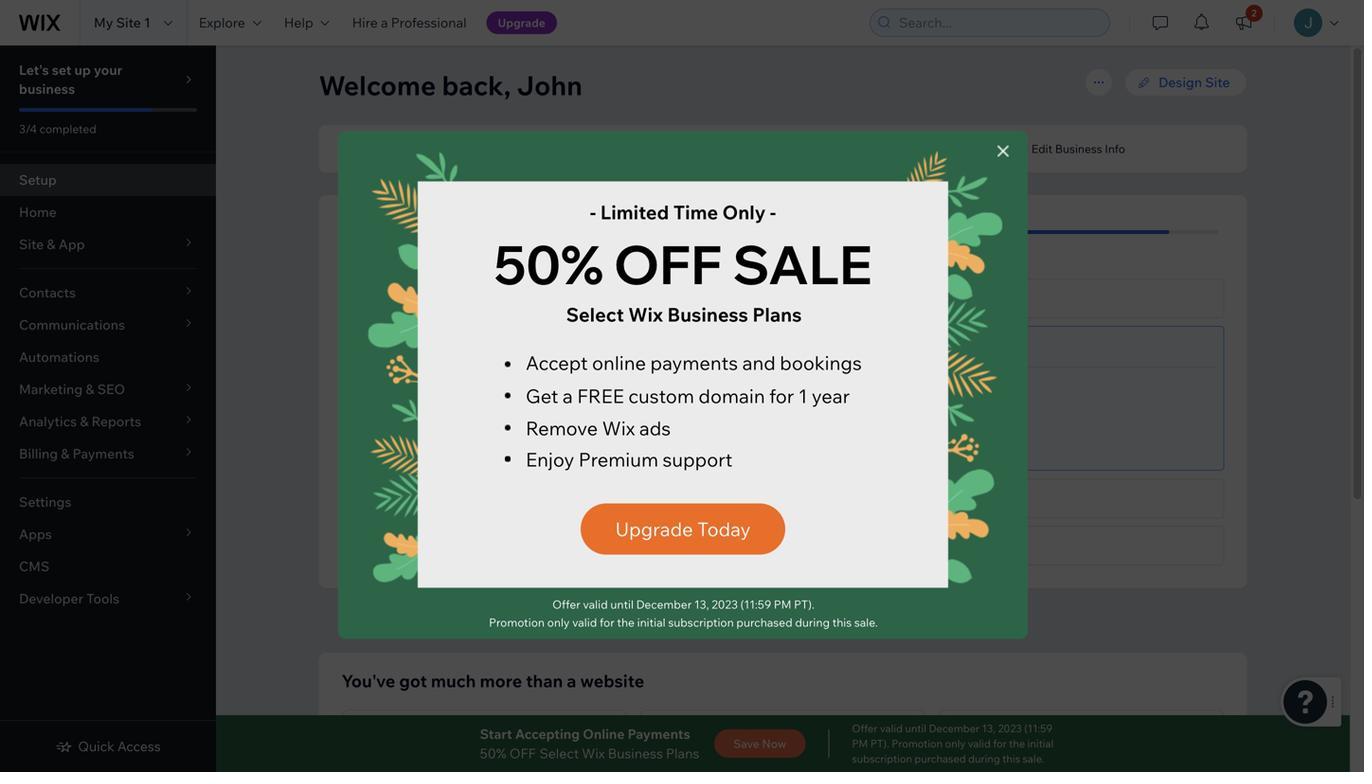 Task type: locate. For each thing, give the bounding box(es) containing it.
1 vertical spatial off
[[510, 745, 536, 761]]

1 horizontal spatial subscription
[[852, 752, 912, 765]]

accept online payments and bookings
[[526, 351, 862, 375]]

0 horizontal spatial completed
[[39, 122, 96, 136]]

upgrade inside upgrade today link
[[615, 517, 693, 541]]

13, up stands
[[694, 597, 709, 611]]

1 vertical spatial promotion
[[892, 737, 943, 750]]

let's set up your business down the my
[[19, 62, 122, 97]]

0 vertical spatial get
[[526, 384, 558, 408]]

until for offer valid until december 13, 2023 (11:59 pm pt). promotion only valid for the initial subscription purchased during this sale.
[[905, 722, 926, 735]]

1 horizontal spatial 13,
[[982, 722, 996, 735]]

website up online
[[580, 670, 644, 692]]

completed inside sidebar "element"
[[39, 122, 96, 136]]

1 horizontal spatial site
[[997, 752, 1016, 766]]

1 vertical spatial ads
[[1084, 752, 1103, 766]]

0 vertical spatial plans
[[446, 142, 475, 156]]

more
[[480, 670, 522, 692]]

1 vertical spatial get
[[378, 537, 401, 554]]

0 horizontal spatial december
[[636, 597, 692, 611]]

1 vertical spatial website
[[580, 670, 644, 692]]

web
[[784, 752, 807, 766]]

0 vertical spatial purchased
[[736, 615, 793, 629]]

enjoy
[[526, 448, 574, 471]]

business left the info
[[1055, 142, 1102, 156]]

1 horizontal spatial with
[[1059, 752, 1082, 766]]

(11:59 up visitors
[[1024, 722, 1053, 735]]

connect down update
[[378, 338, 432, 355]]

0 horizontal spatial 3/4 completed
[[19, 122, 96, 136]]

0 vertical spatial up
[[74, 62, 91, 78]]

offer
[[552, 597, 580, 611], [852, 722, 878, 735]]

on inside rank higher on google using advanced seo tools.
[[427, 752, 441, 766]]

0 vertical spatial promotion
[[489, 615, 545, 629]]

let's inside sidebar "element"
[[19, 62, 49, 78]]

on right found
[[444, 537, 459, 554]]

compare
[[394, 142, 444, 156]]

plans up site.
[[666, 745, 699, 761]]

1 horizontal spatial 1
[[798, 384, 808, 408]]

0 horizontal spatial off
[[510, 745, 536, 761]]

only inside the offer valid until december 13, 2023 (11:59 pm pt). promotion only valid for the initial subscription purchased during this sale.
[[945, 737, 966, 750]]

2023 inside the offer valid until december 13, 2023 (11:59 pm pt). promotion only valid for the initial subscription purchased during this sale.
[[998, 722, 1022, 735]]

3/4 down connect link
[[938, 225, 956, 239]]

- right the hours
[[736, 154, 743, 175]]

subscription down offer valid until december 13, 2023 (11:59 pm pt).
[[668, 615, 734, 629]]

1 horizontal spatial set
[[384, 221, 409, 243]]

and
[[742, 351, 776, 375], [537, 383, 560, 399]]

1 vertical spatial subscription
[[852, 752, 912, 765]]

to right add
[[874, 752, 885, 766]]

you've
[[342, 670, 395, 692]]

business up payments
[[667, 303, 748, 326]]

on for higher
[[427, 752, 441, 766]]

wix down online
[[582, 745, 605, 761]]

1 horizontal spatial pt).
[[870, 737, 889, 750]]

connect for connect a custom domain
[[378, 338, 432, 355]]

this left support
[[832, 615, 852, 629]]

1 vertical spatial 2023
[[998, 722, 1022, 735]]

0 vertical spatial initial
[[637, 615, 666, 629]]

0 vertical spatial off
[[614, 231, 722, 297]]

until inside the offer valid until december 13, 2023 (11:59 pm pt). promotion only valid for the initial subscription purchased during this sale.
[[905, 722, 926, 735]]

during left 'your'
[[795, 615, 830, 629]]

- left final
[[624, 154, 631, 175]]

only up attract
[[945, 737, 966, 750]]

site for design
[[1205, 74, 1230, 90]]

sidebar element
[[0, 45, 216, 772]]

your down the my
[[94, 62, 122, 78]]

completed down the 'close' icon
[[959, 225, 1016, 239]]

off inside 50% off sale select wix business plans
[[614, 231, 722, 297]]

this down facebook
[[1003, 752, 1020, 765]]

pt). up add
[[870, 737, 889, 750]]

0 horizontal spatial promotion
[[489, 615, 545, 629]]

1 vertical spatial until
[[905, 722, 926, 735]]

1 vertical spatial upgrade
[[615, 517, 693, 541]]

set inside sidebar "element"
[[52, 62, 71, 78]]

1 vertical spatial completed
[[959, 225, 1016, 239]]

2 button
[[1223, 0, 1265, 45]]

design for design site
[[1159, 74, 1202, 90]]

settings link
[[0, 486, 216, 518]]

design for design your website
[[378, 490, 422, 506]]

advanced
[[517, 752, 568, 766]]

save
[[733, 737, 760, 751]]

1 vertical spatial google
[[443, 752, 483, 766]]

a down update your site type
[[435, 338, 443, 355]]

for left year
[[769, 384, 794, 408]]

upgrade left today
[[615, 517, 693, 541]]

to left add
[[838, 752, 849, 766]]

upgrade inside the upgrade button
[[498, 16, 545, 30]]

free
[[342, 142, 365, 156]]

ads down few
[[639, 416, 671, 440]]

google right found
[[462, 537, 508, 554]]

(11:59 for offer valid until december 13, 2023 (11:59 pm pt). promotion only valid for the initial subscription purchased during this sale.
[[1024, 722, 1053, 735]]

Search... field
[[893, 9, 1104, 36]]

0 horizontal spatial set
[[52, 62, 71, 78]]

secure
[[563, 383, 605, 399]]

the left right
[[1162, 752, 1179, 766]]

(11:59 for offer valid until december 13, 2023 (11:59 pm pt).
[[740, 597, 771, 611]]

design
[[1159, 74, 1202, 90], [378, 490, 422, 506]]

0 vertical spatial this
[[832, 615, 852, 629]]

attract site visitors with ads that reach the right audience.
[[958, 752, 1207, 772]]

upgrade today link
[[581, 504, 785, 555]]

until
[[610, 597, 634, 611], [905, 722, 926, 735]]

final
[[636, 154, 676, 175]]

select down accepting at the left of the page
[[539, 745, 579, 761]]

initial up visitors
[[1028, 737, 1054, 750]]

13,
[[694, 597, 709, 611], [982, 722, 996, 735]]

subscription inside the offer valid until december 13, 2023 (11:59 pm pt). promotion only valid for the initial subscription purchased during this sale.
[[852, 752, 912, 765]]

find over 300 powerful web apps to add to your site.
[[659, 752, 885, 772]]

business inside 50% off sale select wix business plans
[[667, 303, 748, 326]]

0 vertical spatial 50%
[[494, 231, 603, 297]]

help
[[284, 14, 313, 31]]

2023 left &
[[998, 722, 1022, 735]]

get for get found on google
[[378, 537, 401, 554]]

3/4
[[19, 122, 37, 136], [938, 225, 956, 239]]

on right the higher
[[427, 752, 441, 766]]

facebook
[[980, 728, 1043, 745]]

found
[[404, 537, 441, 554]]

1 to from the left
[[838, 752, 849, 766]]

your up 'get found on google'
[[425, 490, 452, 506]]

3/4 completed up setup
[[19, 122, 96, 136]]

off down accepting at the left of the page
[[510, 745, 536, 761]]

business up type at the top left of the page
[[478, 221, 551, 243]]

domain
[[496, 338, 544, 355], [487, 383, 534, 399], [699, 384, 765, 408]]

offer up the than
[[552, 597, 580, 611]]

2 vertical spatial the
[[1162, 752, 1179, 766]]

0 vertical spatial subscription
[[668, 615, 734, 629]]

1 horizontal spatial let's
[[342, 221, 380, 243]]

0 vertical spatial pt).
[[794, 597, 815, 611]]

let's set up your business inside sidebar "element"
[[19, 62, 122, 97]]

0 horizontal spatial 13,
[[694, 597, 709, 611]]

1 vertical spatial 50%
[[480, 745, 507, 761]]

the down offer valid until december 13, 2023 (11:59 pm pt).
[[617, 615, 635, 629]]

december inside the offer valid until december 13, 2023 (11:59 pm pt). promotion only valid for the initial subscription purchased during this sale.
[[929, 722, 980, 735]]

purchased
[[736, 615, 793, 629], [915, 752, 966, 765]]

2 vertical spatial plans
[[666, 745, 699, 761]]

&
[[1046, 728, 1055, 745]]

promotion
[[489, 615, 545, 629], [892, 737, 943, 750]]

sale. right show
[[854, 615, 878, 629]]

business
[[19, 81, 75, 97], [478, 221, 551, 243]]

find left perfect
[[378, 383, 405, 399]]

app
[[682, 728, 709, 745]]

1 vertical spatial with
[[1059, 752, 1082, 766]]

promotion up more at the left bottom of the page
[[489, 615, 545, 629]]

1 vertical spatial business
[[478, 221, 551, 243]]

custom down accept online payments and bookings
[[628, 384, 694, 408]]

december up attract
[[929, 722, 980, 735]]

only up the than
[[547, 615, 570, 629]]

domain right perfect
[[487, 383, 534, 399]]

site
[[116, 14, 141, 31], [1205, 74, 1230, 90]]

completed
[[39, 122, 96, 136], [959, 225, 1016, 239]]

1 horizontal spatial promotion
[[892, 737, 943, 750]]

higher
[[391, 752, 425, 766]]

3/4 inside sidebar "element"
[[19, 122, 37, 136]]

december up "promotion only valid for the initial subscription purchased during this sale."
[[636, 597, 692, 611]]

premium
[[579, 448, 658, 471]]

free plan compare plans
[[342, 142, 475, 156]]

ads
[[639, 416, 671, 440], [1084, 752, 1103, 766]]

1 horizontal spatial website
[[580, 670, 644, 692]]

get left found
[[378, 537, 401, 554]]

find for find over 300 powerful web apps to add to your site.
[[659, 752, 683, 766]]

custom
[[446, 338, 493, 355], [628, 384, 694, 408]]

info
[[1105, 142, 1125, 156]]

1 horizontal spatial to
[[874, 752, 885, 766]]

business inside let's set up your business
[[19, 81, 75, 97]]

website up 'get found on google'
[[455, 490, 504, 506]]

plans
[[446, 142, 475, 156], [752, 303, 802, 326], [666, 745, 699, 761]]

purchased left show
[[736, 615, 793, 629]]

0 horizontal spatial subscription
[[668, 615, 734, 629]]

in
[[619, 383, 630, 399]]

a right the than
[[567, 670, 576, 692]]

purchased up audience.
[[915, 752, 966, 765]]

offer for offer valid until december 13, 2023 (11:59 pm pt).
[[552, 597, 580, 611]]

2 vertical spatial for
[[993, 737, 1007, 750]]

(11:59 inside the offer valid until december 13, 2023 (11:59 pm pt). promotion only valid for the initial subscription purchased during this sale.
[[1024, 722, 1053, 735]]

site right the my
[[116, 14, 141, 31]]

1 left year
[[798, 384, 808, 408]]

13, up attract
[[982, 722, 996, 735]]

0 horizontal spatial business
[[19, 81, 75, 97]]

custom up perfect
[[446, 338, 493, 355]]

0 vertical spatial upgrade
[[498, 16, 545, 30]]

connect left the 'close' icon
[[917, 142, 962, 156]]

during inside the offer valid until december 13, 2023 (11:59 pm pt). promotion only valid for the initial subscription purchased during this sale.
[[968, 752, 1000, 765]]

for inside the offer valid until december 13, 2023 (11:59 pm pt). promotion only valid for the initial subscription purchased during this sale.
[[993, 737, 1007, 750]]

until for offer valid until december 13, 2023 (11:59 pm pt).
[[610, 597, 634, 611]]

1 vertical spatial site
[[1205, 74, 1230, 90]]

completed up setup
[[39, 122, 96, 136]]

site down 2 button
[[1205, 74, 1230, 90]]

remove wix ads
[[526, 416, 671, 440]]

and left the bookings
[[742, 351, 776, 375]]

pm for offer valid until december 13, 2023 (11:59 pm pt). promotion only valid for the initial subscription purchased during this sale.
[[852, 737, 868, 750]]

- left limited
[[590, 200, 596, 224]]

the
[[617, 615, 635, 629], [1009, 737, 1025, 750], [1162, 752, 1179, 766]]

you've got much more than a website
[[342, 670, 644, 692]]

business inside button
[[1055, 142, 1102, 156]]

a for free
[[563, 384, 573, 408]]

year
[[812, 384, 850, 408]]

plans down "sale"
[[752, 303, 802, 326]]

promotion inside the offer valid until december 13, 2023 (11:59 pm pt). promotion only valid for the initial subscription purchased during this sale.
[[892, 737, 943, 750]]

on for found
[[444, 537, 459, 554]]

0 vertical spatial let's set up your business
[[19, 62, 122, 97]]

0 vertical spatial offer
[[552, 597, 580, 611]]

google left using
[[443, 752, 483, 766]]

0 horizontal spatial 1
[[144, 14, 151, 31]]

1 vertical spatial during
[[968, 752, 1000, 765]]

1 vertical spatial select
[[539, 745, 579, 761]]

wix up online
[[628, 303, 663, 326]]

1 horizontal spatial only
[[945, 737, 966, 750]]

1 vertical spatial plans
[[752, 303, 802, 326]]

subscription
[[668, 615, 734, 629], [852, 752, 912, 765]]

upgrade
[[498, 16, 545, 30], [615, 517, 693, 541]]

1 right the my
[[144, 14, 151, 31]]

bookings
[[780, 351, 862, 375]]

website
[[455, 490, 504, 506], [580, 670, 644, 692]]

1 horizontal spatial december
[[929, 722, 980, 735]]

initial inside the offer valid until december 13, 2023 (11:59 pm pt). promotion only valid for the initial subscription purchased during this sale.
[[1028, 737, 1054, 750]]

1 vertical spatial connect
[[378, 338, 432, 355]]

during
[[795, 615, 830, 629], [968, 752, 1000, 765]]

find inside find over 300 powerful web apps to add to your site.
[[659, 752, 683, 766]]

apps
[[809, 752, 835, 766]]

pt).
[[794, 597, 815, 611], [870, 737, 889, 750]]

upgrade for upgrade
[[498, 16, 545, 30]]

wix inside start accepting online payments 50% off select wix business plans
[[582, 745, 605, 761]]

0 horizontal spatial plans
[[446, 142, 475, 156]]

pt). up show
[[794, 597, 815, 611]]

2
[[1252, 7, 1257, 19]]

for down offer valid until december 13, 2023 (11:59 pm pt).
[[600, 615, 615, 629]]

1 vertical spatial initial
[[1028, 737, 1054, 750]]

subscription right apps
[[852, 752, 912, 765]]

for up attract
[[993, 737, 1007, 750]]

- final hours -
[[624, 154, 743, 175]]

1 horizontal spatial site
[[1205, 74, 1230, 90]]

now
[[762, 737, 787, 751]]

1 horizontal spatial and
[[742, 351, 776, 375]]

select inside start accepting online payments 50% off select wix business plans
[[539, 745, 579, 761]]

upgrade up john
[[498, 16, 545, 30]]

3/4 completed down the 'close' icon
[[938, 225, 1016, 239]]

50% inside 50% off sale select wix business plans
[[494, 231, 603, 297]]

to
[[838, 752, 849, 766], [874, 752, 885, 766]]

pm for offer valid until december 13, 2023 (11:59 pm pt).
[[774, 597, 791, 611]]

1 horizontal spatial offer
[[852, 722, 878, 735]]

connect for connect
[[917, 142, 962, 156]]

0 vertical spatial (11:59
[[740, 597, 771, 611]]

sale.
[[854, 615, 878, 629], [1023, 752, 1044, 765]]

start accepting online payments 50% off select wix business plans
[[480, 725, 699, 761]]

1 horizontal spatial get
[[526, 384, 558, 408]]

add
[[851, 752, 872, 766]]

0 horizontal spatial on
[[427, 752, 441, 766]]

1 horizontal spatial business
[[667, 303, 748, 326]]

cms
[[19, 558, 49, 575]]

domain up find your perfect domain and secure it in a few clicks.
[[496, 338, 544, 355]]

2 vertical spatial business
[[608, 745, 663, 761]]

0 vertical spatial pm
[[774, 597, 791, 611]]

my
[[94, 14, 113, 31]]

access
[[117, 738, 161, 755]]

google for higher
[[443, 752, 483, 766]]

the up visitors
[[1009, 737, 1025, 750]]

ads left that
[[1084, 752, 1103, 766]]

hire a professional
[[352, 14, 467, 31]]

1 horizontal spatial find
[[659, 752, 683, 766]]

sale. down facebook
[[1023, 752, 1044, 765]]

pm
[[774, 597, 791, 611], [852, 737, 868, 750]]

0 vertical spatial only
[[547, 615, 570, 629]]

up inside let's set up your business
[[74, 62, 91, 78]]

a right hire
[[381, 14, 388, 31]]

1 horizontal spatial ads
[[1084, 752, 1103, 766]]

1 vertical spatial sale.
[[1023, 752, 1044, 765]]

wix
[[628, 303, 663, 326], [602, 416, 635, 440], [644, 612, 668, 629], [582, 745, 605, 761]]

with down facebook & instagram ads
[[1059, 752, 1082, 766]]

- right only at right top
[[770, 200, 776, 224]]

0 horizontal spatial get
[[378, 537, 401, 554]]

0 horizontal spatial design
[[378, 490, 422, 506]]

business down payments
[[608, 745, 663, 761]]

find
[[378, 383, 405, 399], [659, 752, 683, 766]]

your left site.
[[659, 766, 683, 772]]

and down accept
[[537, 383, 560, 399]]

0 vertical spatial ads
[[639, 416, 671, 440]]

0 vertical spatial the
[[617, 615, 635, 629]]

0 horizontal spatial offer
[[552, 597, 580, 611]]

0 horizontal spatial connect
[[378, 338, 432, 355]]

2 horizontal spatial plans
[[752, 303, 802, 326]]

0 horizontal spatial website
[[455, 490, 504, 506]]

hours
[[681, 154, 731, 175]]

hire
[[352, 14, 378, 31]]

3/4 up setup
[[19, 122, 37, 136]]

that
[[1106, 752, 1127, 766]]

1 vertical spatial and
[[537, 383, 560, 399]]

site inside attract site visitors with ads that reach the right audience.
[[997, 752, 1016, 766]]

pt). inside the offer valid until december 13, 2023 (11:59 pm pt). promotion only valid for the initial subscription purchased during this sale.
[[870, 737, 889, 750]]

2023 up stands
[[712, 597, 738, 611]]

pm up add
[[852, 737, 868, 750]]

upgrade for upgrade today
[[615, 517, 693, 541]]

offer valid until december 13, 2023 (11:59 pm pt). promotion only valid for the initial subscription purchased during this sale.
[[852, 722, 1054, 765]]

2 horizontal spatial for
[[993, 737, 1007, 750]]

domain for perfect
[[487, 383, 534, 399]]

your
[[94, 62, 122, 78], [438, 221, 475, 243], [427, 290, 455, 306], [408, 383, 436, 399], [425, 490, 452, 506], [659, 766, 683, 772]]

wix inside 50% off sale select wix business plans
[[628, 303, 663, 326]]

50% inside start accepting online payments 50% off select wix business plans
[[480, 745, 507, 761]]

2023
[[712, 597, 738, 611], [998, 722, 1022, 735]]

promotion left facebook
[[892, 737, 943, 750]]

with inside attract site visitors with ads that reach the right audience.
[[1059, 752, 1082, 766]]

(11:59 up ukraine
[[740, 597, 771, 611]]

connect
[[917, 142, 962, 156], [378, 338, 432, 355]]

your up update your site type
[[438, 221, 475, 243]]

offer up add
[[852, 722, 878, 735]]

a up remove
[[563, 384, 573, 408]]

pm inside the offer valid until december 13, 2023 (11:59 pm pt). promotion only valid for the initial subscription purchased during this sale.
[[852, 737, 868, 750]]

1 horizontal spatial during
[[968, 752, 1000, 765]]

google inside rank higher on google using advanced seo tools.
[[443, 752, 483, 766]]

find left over
[[659, 752, 683, 766]]

let's set up your business up update your site type
[[342, 221, 551, 243]]

select up online
[[566, 303, 624, 326]]

site left type at the top left of the page
[[458, 290, 480, 306]]

1 vertical spatial find
[[659, 752, 683, 766]]

13, inside the offer valid until december 13, 2023 (11:59 pm pt). promotion only valid for the initial subscription purchased during this sale.
[[982, 722, 996, 735]]

sale. inside the offer valid until december 13, 2023 (11:59 pm pt). promotion only valid for the initial subscription purchased during this sale.
[[1023, 752, 1044, 765]]

1 horizontal spatial initial
[[1028, 737, 1054, 750]]

1 vertical spatial on
[[427, 752, 441, 766]]

offer inside the offer valid until december 13, 2023 (11:59 pm pt). promotion only valid for the initial subscription purchased during this sale.
[[852, 722, 878, 735]]

your
[[842, 612, 870, 629]]

quick access
[[78, 738, 161, 755]]

get up e.g., mystunningwebsite.com field at the bottom of the page
[[526, 384, 558, 408]]

business up setup
[[19, 81, 75, 97]]

0 horizontal spatial ads
[[639, 416, 671, 440]]



Task type: vqa. For each thing, say whether or not it's contained in the screenshot.
3/4
yes



Task type: describe. For each thing, give the bounding box(es) containing it.
1 vertical spatial set
[[384, 221, 409, 243]]

back,
[[442, 69, 511, 102]]

over
[[685, 752, 709, 766]]

got
[[399, 670, 427, 692]]

0 horizontal spatial the
[[617, 615, 635, 629]]

sale
[[733, 231, 872, 297]]

300
[[711, 752, 732, 766]]

site.
[[686, 766, 707, 772]]

promotion only valid for the initial subscription purchased during this sale.
[[489, 615, 878, 629]]

my site 1
[[94, 14, 151, 31]]

wix stands with ukraine show your support
[[644, 612, 924, 629]]

design site link
[[1125, 68, 1247, 97]]

payments
[[650, 351, 738, 375]]

get a free custom domain for 1 year
[[526, 384, 850, 408]]

1 vertical spatial let's
[[342, 221, 380, 243]]

upgrade today
[[615, 517, 751, 541]]

help button
[[273, 0, 341, 45]]

rank higher on google using advanced seo tools. button
[[342, 710, 628, 772]]

save now button
[[714, 729, 806, 758]]

the inside attract site visitors with ads that reach the right audience.
[[1162, 752, 1179, 766]]

pt). for offer valid until december 13, 2023 (11:59 pm pt). promotion only valid for the initial subscription purchased during this sale.
[[870, 737, 889, 750]]

0 horizontal spatial initial
[[637, 615, 666, 629]]

find your perfect domain and secure it in a few clicks.
[[378, 383, 706, 399]]

1 horizontal spatial business
[[478, 221, 551, 243]]

perfect
[[439, 383, 484, 399]]

december for offer valid until december 13, 2023 (11:59 pm pt).
[[636, 597, 692, 611]]

select inside 50% off sale select wix business plans
[[566, 303, 624, 326]]

domain down payments
[[699, 384, 765, 408]]

2 to from the left
[[874, 752, 885, 766]]

edit business info button
[[1009, 140, 1125, 157]]

attract
[[958, 752, 994, 766]]

plans inside start accepting online payments 50% off select wix business plans
[[666, 745, 699, 761]]

1 horizontal spatial custom
[[628, 384, 694, 408]]

your right update
[[427, 290, 455, 306]]

home
[[19, 204, 57, 220]]

support
[[663, 448, 733, 471]]

a right "in"
[[633, 383, 640, 399]]

design site
[[1159, 74, 1230, 90]]

explore
[[199, 14, 245, 31]]

0 horizontal spatial only
[[547, 615, 570, 629]]

settings
[[19, 494, 71, 510]]

reach
[[1130, 752, 1159, 766]]

e.g., mystunningwebsite.com field
[[402, 416, 689, 442]]

rank higher on google using advanced seo tools.
[[361, 752, 595, 772]]

your inside sidebar "element"
[[94, 62, 122, 78]]

clicks.
[[668, 383, 706, 399]]

your inside find over 300 powerful web apps to add to your site.
[[659, 766, 683, 772]]

0 horizontal spatial custom
[[446, 338, 493, 355]]

this inside the offer valid until december 13, 2023 (11:59 pm pt). promotion only valid for the initial subscription purchased during this sale.
[[1003, 752, 1020, 765]]

1 horizontal spatial let's set up your business
[[342, 221, 551, 243]]

today
[[697, 517, 751, 541]]

automations
[[19, 349, 99, 365]]

facebook & instagram ads
[[980, 728, 1150, 745]]

start
[[480, 725, 512, 742]]

0 horizontal spatial for
[[600, 615, 615, 629]]

using
[[485, 752, 514, 766]]

0 horizontal spatial site
[[458, 290, 480, 306]]

close image
[[998, 145, 1009, 157]]

remove
[[526, 416, 598, 440]]

professional
[[391, 14, 467, 31]]

wix up the premium
[[602, 416, 635, 440]]

stands
[[671, 612, 714, 629]]

a for custom
[[435, 338, 443, 355]]

off inside start accepting online payments 50% off select wix business plans
[[510, 745, 536, 761]]

wix down offer valid until december 13, 2023 (11:59 pm pt).
[[644, 612, 668, 629]]

show your support button
[[804, 612, 924, 629]]

quick
[[78, 738, 114, 755]]

site for my
[[116, 14, 141, 31]]

find for find your perfect domain and secure it in a few clicks.
[[378, 383, 405, 399]]

connect link
[[917, 140, 962, 157]]

audience.
[[958, 766, 1009, 772]]

plans inside 50% off sale select wix business plans
[[752, 303, 802, 326]]

seo
[[571, 752, 595, 766]]

free
[[577, 384, 624, 408]]

0 vertical spatial website
[[455, 490, 504, 506]]

1 horizontal spatial completed
[[959, 225, 1016, 239]]

pt). for offer valid until december 13, 2023 (11:59 pm pt).
[[794, 597, 815, 611]]

than
[[526, 670, 563, 692]]

purchased inside the offer valid until december 13, 2023 (11:59 pm pt). promotion only valid for the initial subscription purchased during this sale.
[[915, 752, 966, 765]]

get found on google
[[378, 537, 508, 554]]

online
[[592, 351, 646, 375]]

app market
[[682, 728, 757, 745]]

0 horizontal spatial and
[[537, 383, 560, 399]]

show
[[804, 612, 839, 629]]

3/4 completed inside sidebar "element"
[[19, 122, 96, 136]]

it
[[607, 383, 616, 399]]

type
[[483, 290, 511, 306]]

support
[[873, 612, 924, 629]]

time
[[673, 200, 718, 224]]

update
[[378, 290, 424, 306]]

plan
[[368, 142, 391, 156]]

home link
[[0, 196, 216, 228]]

december for offer valid until december 13, 2023 (11:59 pm pt). promotion only valid for the initial subscription purchased during this sale.
[[929, 722, 980, 735]]

get for get a free custom domain for 1 year
[[526, 384, 558, 408]]

a for professional
[[381, 14, 388, 31]]

ads inside attract site visitors with ads that reach the right audience.
[[1084, 752, 1103, 766]]

edit business info
[[1032, 142, 1125, 156]]

automations link
[[0, 341, 216, 373]]

1 vertical spatial 3/4
[[938, 225, 956, 239]]

1 vertical spatial 1
[[798, 384, 808, 408]]

business inside start accepting online payments 50% off select wix business plans
[[608, 745, 663, 761]]

rank
[[361, 752, 388, 766]]

save now
[[733, 737, 787, 751]]

setup
[[19, 171, 57, 188]]

offer for offer valid until december 13, 2023 (11:59 pm pt). promotion only valid for the initial subscription purchased during this sale.
[[852, 722, 878, 735]]

domain for custom
[[496, 338, 544, 355]]

cms link
[[0, 550, 216, 583]]

13, for offer valid until december 13, 2023 (11:59 pm pt). promotion only valid for the initial subscription purchased during this sale.
[[982, 722, 996, 735]]

edit
[[1032, 142, 1053, 156]]

payments
[[628, 725, 690, 742]]

0 horizontal spatial with
[[717, 612, 744, 629]]

welcome
[[319, 69, 436, 102]]

quick access button
[[55, 738, 161, 755]]

0 vertical spatial during
[[795, 615, 830, 629]]

connect a custom domain
[[378, 338, 544, 355]]

google for found
[[462, 537, 508, 554]]

1 vertical spatial up
[[413, 221, 434, 243]]

0 horizontal spatial sale.
[[854, 615, 878, 629]]

your left perfect
[[408, 383, 436, 399]]

0 vertical spatial 1
[[144, 14, 151, 31]]

offer valid until december 13, 2023 (11:59 pm pt).
[[552, 597, 815, 611]]

only
[[722, 200, 766, 224]]

0 horizontal spatial purchased
[[736, 615, 793, 629]]

0 vertical spatial and
[[742, 351, 776, 375]]

1 horizontal spatial 3/4 completed
[[938, 225, 1016, 239]]

design your website
[[378, 490, 504, 506]]

setup link
[[0, 164, 216, 196]]

enjoy premium support
[[526, 448, 733, 471]]

2023 for offer valid until december 13, 2023 (11:59 pm pt). promotion only valid for the initial subscription purchased during this sale.
[[998, 722, 1022, 735]]

- limited time only -
[[590, 200, 776, 224]]

2023 for offer valid until december 13, 2023 (11:59 pm pt).
[[712, 597, 738, 611]]

accepting
[[515, 725, 580, 742]]

powerful
[[735, 752, 782, 766]]

market
[[712, 728, 757, 745]]

limited
[[600, 200, 669, 224]]

0 horizontal spatial this
[[832, 615, 852, 629]]

the inside the offer valid until december 13, 2023 (11:59 pm pt). promotion only valid for the initial subscription purchased during this sale.
[[1009, 737, 1025, 750]]

13, for offer valid until december 13, 2023 (11:59 pm pt).
[[694, 597, 709, 611]]

0 vertical spatial for
[[769, 384, 794, 408]]

upgrade button
[[486, 11, 557, 34]]



